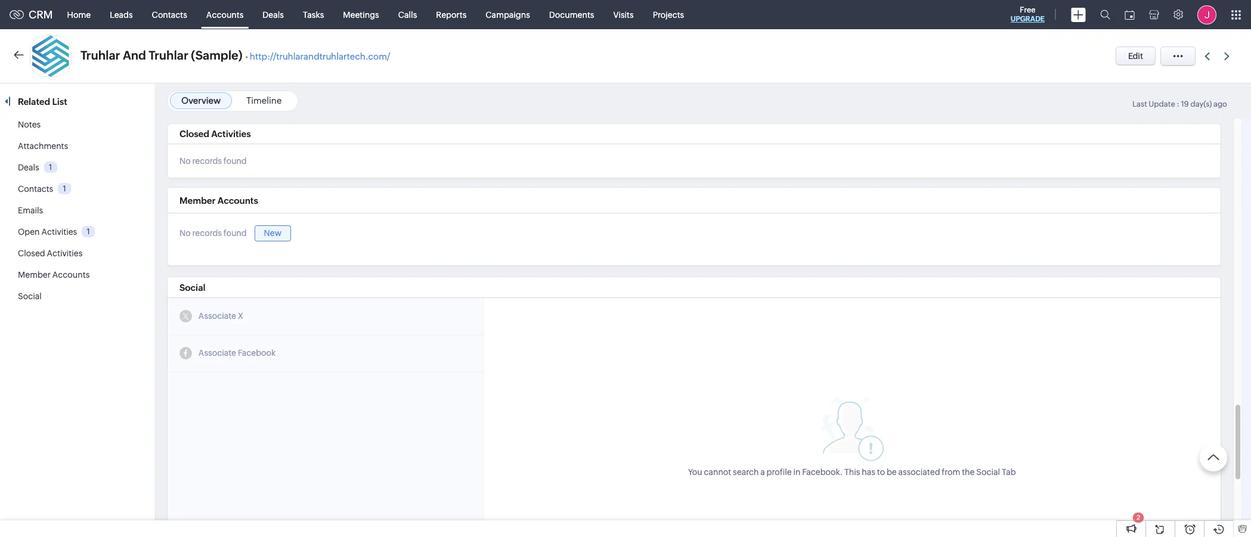 Task type: locate. For each thing, give the bounding box(es) containing it.
calls
[[398, 10, 417, 19]]

1 vertical spatial 1
[[63, 184, 66, 193]]

social right the
[[977, 467, 1001, 477]]

1 vertical spatial contacts link
[[18, 184, 53, 194]]

1 associate from the top
[[199, 312, 236, 321]]

0 horizontal spatial member
[[18, 270, 51, 280]]

contacts link right leads
[[142, 0, 197, 29]]

edit button
[[1116, 47, 1156, 66]]

related list
[[18, 97, 69, 107]]

0 horizontal spatial facebook
[[238, 349, 276, 358]]

reports link
[[427, 0, 476, 29]]

new link
[[254, 226, 291, 242]]

deals down attachments
[[18, 163, 39, 172]]

associate left the x
[[199, 312, 236, 321]]

member accounts
[[180, 196, 258, 206], [18, 270, 90, 280]]

associate for x
[[199, 312, 236, 321]]

deals link left "tasks"
[[253, 0, 294, 29]]

0 vertical spatial found
[[224, 156, 247, 166]]

list
[[52, 97, 67, 107]]

this
[[845, 467, 861, 477]]

closed activities down overview link
[[180, 129, 251, 139]]

in
[[794, 467, 801, 477]]

associate
[[199, 312, 236, 321], [199, 349, 236, 358]]

timeline link
[[246, 95, 282, 106]]

1 vertical spatial facebook
[[803, 467, 840, 477]]

contacts link up "emails"
[[18, 184, 53, 194]]

0 vertical spatial records
[[192, 156, 222, 166]]

meetings link
[[334, 0, 389, 29]]

leads link
[[100, 0, 142, 29]]

deals
[[263, 10, 284, 19], [18, 163, 39, 172]]

social link
[[18, 292, 42, 301]]

1 truhlar from the left
[[81, 48, 120, 62]]

contacts up "emails"
[[18, 184, 53, 194]]

social down member accounts 'link'
[[18, 292, 42, 301]]

tasks link
[[294, 0, 334, 29]]

1 for contacts
[[63, 184, 66, 193]]

(sample)
[[191, 48, 243, 62]]

truhlar left 'and' on the left top of page
[[81, 48, 120, 62]]

crm link
[[10, 8, 53, 21]]

0 horizontal spatial 1
[[49, 163, 52, 172]]

1 vertical spatial member
[[18, 270, 51, 280]]

search
[[733, 467, 759, 477]]

1 vertical spatial activities
[[41, 227, 77, 237]]

0 vertical spatial no
[[180, 156, 191, 166]]

2 horizontal spatial social
[[977, 467, 1001, 477]]

1 vertical spatial no records found
[[180, 229, 247, 238]]

1 horizontal spatial facebook
[[803, 467, 840, 477]]

campaigns link
[[476, 0, 540, 29]]

1 horizontal spatial contacts
[[152, 10, 187, 19]]

overview
[[181, 95, 221, 106]]

overview link
[[181, 95, 221, 106]]

1 vertical spatial no
[[180, 229, 191, 238]]

and
[[123, 48, 146, 62]]

found
[[224, 156, 247, 166], [224, 229, 247, 238]]

social
[[180, 283, 206, 293], [18, 292, 42, 301], [977, 467, 1001, 477]]

0 vertical spatial associate
[[199, 312, 236, 321]]

from
[[942, 467, 961, 477]]

0 vertical spatial 1
[[49, 163, 52, 172]]

create menu image
[[1072, 7, 1087, 22]]

0 vertical spatial deals link
[[253, 0, 294, 29]]

truhlar right 'and' on the left top of page
[[149, 48, 188, 62]]

1 for deals
[[49, 163, 52, 172]]

1
[[49, 163, 52, 172], [63, 184, 66, 193], [87, 227, 90, 236]]

contacts
[[152, 10, 187, 19], [18, 184, 53, 194]]

the
[[963, 467, 975, 477]]

you
[[689, 467, 703, 477]]

profile element
[[1191, 0, 1224, 29]]

associate down "associate x"
[[199, 349, 236, 358]]

2 horizontal spatial 1
[[87, 227, 90, 236]]

deals link
[[253, 0, 294, 29], [18, 163, 39, 172]]

19
[[1182, 100, 1190, 109]]

timeline
[[246, 95, 282, 106]]

activities down overview link
[[211, 129, 251, 139]]

leads
[[110, 10, 133, 19]]

activities
[[211, 129, 251, 139], [41, 227, 77, 237], [47, 249, 83, 258]]

records
[[192, 156, 222, 166], [192, 229, 222, 238]]

campaigns
[[486, 10, 530, 19]]

1 right open activities
[[87, 227, 90, 236]]

free
[[1020, 5, 1036, 14]]

associated
[[899, 467, 941, 477]]

0 horizontal spatial deals
[[18, 163, 39, 172]]

1 vertical spatial records
[[192, 229, 222, 238]]

facebook down the x
[[238, 349, 276, 358]]

2 vertical spatial activities
[[47, 249, 83, 258]]

0 horizontal spatial truhlar
[[81, 48, 120, 62]]

accounts up (sample)
[[206, 10, 244, 19]]

1 vertical spatial found
[[224, 229, 247, 238]]

accounts link
[[197, 0, 253, 29]]

1 up open activities 'link'
[[63, 184, 66, 193]]

next record image
[[1225, 52, 1233, 60]]

facebook
[[238, 349, 276, 358], [803, 467, 840, 477]]

member
[[180, 196, 216, 206], [18, 270, 51, 280]]

1 vertical spatial closed
[[18, 249, 45, 258]]

1 horizontal spatial deals link
[[253, 0, 294, 29]]

attachments
[[18, 141, 68, 151]]

0 horizontal spatial social
[[18, 292, 42, 301]]

closed down overview link
[[180, 129, 209, 139]]

1 horizontal spatial truhlar
[[149, 48, 188, 62]]

1 vertical spatial associate
[[199, 349, 236, 358]]

you cannot search a profile in facebook . this has to be associated from the social tab
[[689, 467, 1017, 477]]

social up "associate x"
[[180, 283, 206, 293]]

0 horizontal spatial member accounts
[[18, 270, 90, 280]]

0 vertical spatial member
[[180, 196, 216, 206]]

activities up the closed activities link
[[41, 227, 77, 237]]

2 found from the top
[[224, 229, 247, 238]]

0 horizontal spatial closed
[[18, 249, 45, 258]]

closed activities
[[180, 129, 251, 139], [18, 249, 83, 258]]

be
[[887, 467, 897, 477]]

:
[[1177, 100, 1180, 109]]

0 vertical spatial closed
[[180, 129, 209, 139]]

closed
[[180, 129, 209, 139], [18, 249, 45, 258]]

closed down open
[[18, 249, 45, 258]]

1 horizontal spatial contacts link
[[142, 0, 197, 29]]

calendar image
[[1125, 10, 1135, 19]]

1 horizontal spatial deals
[[263, 10, 284, 19]]

deals link down attachments
[[18, 163, 39, 172]]

upgrade
[[1011, 15, 1045, 23]]

accounts
[[206, 10, 244, 19], [218, 196, 258, 206], [52, 270, 90, 280]]

accounts up new "link"
[[218, 196, 258, 206]]

0 vertical spatial no records found
[[180, 156, 247, 166]]

1 vertical spatial contacts
[[18, 184, 53, 194]]

search image
[[1101, 10, 1111, 20]]

no records found
[[180, 156, 247, 166], [180, 229, 247, 238]]

crm
[[29, 8, 53, 21]]

0 vertical spatial contacts link
[[142, 0, 197, 29]]

0 horizontal spatial closed activities
[[18, 249, 83, 258]]

0 vertical spatial accounts
[[206, 10, 244, 19]]

profile
[[767, 467, 792, 477]]

1 horizontal spatial closed
[[180, 129, 209, 139]]

calls link
[[389, 0, 427, 29]]

associate x
[[199, 312, 243, 321]]

home link
[[58, 0, 100, 29]]

projects link
[[644, 0, 694, 29]]

2
[[1137, 514, 1141, 521]]

contacts right leads
[[152, 10, 187, 19]]

day(s)
[[1191, 100, 1213, 109]]

0 horizontal spatial deals link
[[18, 163, 39, 172]]

1 horizontal spatial closed activities
[[180, 129, 251, 139]]

1 horizontal spatial 1
[[63, 184, 66, 193]]

2 associate from the top
[[199, 349, 236, 358]]

facebook right in
[[803, 467, 840, 477]]

notes link
[[18, 120, 41, 129]]

closed activities down open activities
[[18, 249, 83, 258]]

contacts link
[[142, 0, 197, 29], [18, 184, 53, 194]]

1 down attachments
[[49, 163, 52, 172]]

projects
[[653, 10, 685, 19]]

cannot
[[704, 467, 732, 477]]

0 vertical spatial contacts
[[152, 10, 187, 19]]

no
[[180, 156, 191, 166], [180, 229, 191, 238]]

activities up member accounts 'link'
[[47, 249, 83, 258]]

1 horizontal spatial social
[[180, 283, 206, 293]]

home
[[67, 10, 91, 19]]

2 no from the top
[[180, 229, 191, 238]]

truhlar
[[81, 48, 120, 62], [149, 48, 188, 62]]

1 horizontal spatial member accounts
[[180, 196, 258, 206]]

2 vertical spatial 1
[[87, 227, 90, 236]]

tasks
[[303, 10, 324, 19]]

deals left "tasks"
[[263, 10, 284, 19]]

accounts down the closed activities link
[[52, 270, 90, 280]]



Task type: describe. For each thing, give the bounding box(es) containing it.
previous record image
[[1205, 52, 1211, 60]]

http://truhlarandtruhlartech.com/ link
[[250, 51, 390, 61]]

2 vertical spatial accounts
[[52, 270, 90, 280]]

2 records from the top
[[192, 229, 222, 238]]

activities for the closed activities link
[[47, 249, 83, 258]]

0 horizontal spatial contacts
[[18, 184, 53, 194]]

tab
[[1002, 467, 1017, 477]]

associate facebook
[[199, 349, 276, 358]]

0 vertical spatial member accounts
[[180, 196, 258, 206]]

-
[[245, 51, 248, 61]]

emails link
[[18, 206, 43, 215]]

last
[[1133, 100, 1148, 109]]

has
[[862, 467, 876, 477]]

.
[[840, 467, 843, 477]]

1 no from the top
[[180, 156, 191, 166]]

related
[[18, 97, 50, 107]]

notes
[[18, 120, 41, 129]]

attachments link
[[18, 141, 68, 151]]

open
[[18, 227, 40, 237]]

0 vertical spatial deals
[[263, 10, 284, 19]]

0 horizontal spatial contacts link
[[18, 184, 53, 194]]

2 no records found from the top
[[180, 229, 247, 238]]

profile image
[[1198, 5, 1217, 24]]

2 truhlar from the left
[[149, 48, 188, 62]]

documents
[[549, 10, 595, 19]]

contacts inside contacts link
[[152, 10, 187, 19]]

activities for open activities 'link'
[[41, 227, 77, 237]]

documents link
[[540, 0, 604, 29]]

0 vertical spatial facebook
[[238, 349, 276, 358]]

create menu element
[[1064, 0, 1094, 29]]

reports
[[436, 10, 467, 19]]

free upgrade
[[1011, 5, 1045, 23]]

closed activities link
[[18, 249, 83, 258]]

visits link
[[604, 0, 644, 29]]

member accounts link
[[18, 270, 90, 280]]

1 vertical spatial deals link
[[18, 163, 39, 172]]

1 no records found from the top
[[180, 156, 247, 166]]

update
[[1149, 100, 1176, 109]]

last update : 19 day(s) ago
[[1133, 100, 1228, 109]]

edit
[[1129, 51, 1144, 61]]

1 horizontal spatial member
[[180, 196, 216, 206]]

emails
[[18, 206, 43, 215]]

meetings
[[343, 10, 379, 19]]

ago
[[1214, 100, 1228, 109]]

1 vertical spatial member accounts
[[18, 270, 90, 280]]

associate for facebook
[[199, 349, 236, 358]]

x
[[238, 312, 243, 321]]

truhlar and truhlar (sample) - http://truhlarandtruhlartech.com/
[[81, 48, 390, 62]]

http://truhlarandtruhlartech.com/
[[250, 51, 390, 61]]

1 vertical spatial accounts
[[218, 196, 258, 206]]

1 records from the top
[[192, 156, 222, 166]]

0 vertical spatial activities
[[211, 129, 251, 139]]

a
[[761, 467, 765, 477]]

new
[[264, 228, 282, 238]]

open activities
[[18, 227, 77, 237]]

to
[[878, 467, 886, 477]]

1 vertical spatial closed activities
[[18, 249, 83, 258]]

1 found from the top
[[224, 156, 247, 166]]

1 for open activities
[[87, 227, 90, 236]]

1 vertical spatial deals
[[18, 163, 39, 172]]

0 vertical spatial closed activities
[[180, 129, 251, 139]]

visits
[[614, 10, 634, 19]]

open activities link
[[18, 227, 77, 237]]

search element
[[1094, 0, 1118, 29]]



Task type: vqa. For each thing, say whether or not it's contained in the screenshot.
the rightmost Report
no



